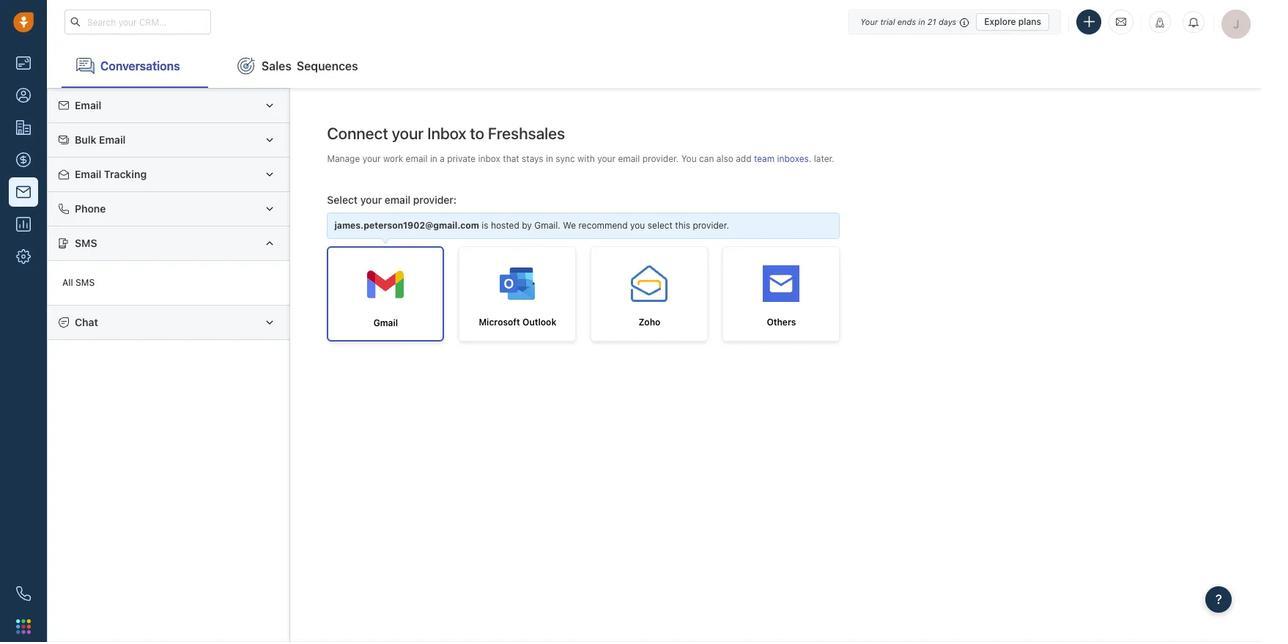 Task type: vqa. For each thing, say whether or not it's contained in the screenshot.
the and
no



Task type: locate. For each thing, give the bounding box(es) containing it.
email right work
[[406, 153, 428, 164]]

0 vertical spatial email
[[75, 99, 101, 111]]

your left work
[[363, 153, 381, 164]]

email
[[75, 99, 101, 111], [99, 133, 126, 146], [75, 168, 101, 180]]

0 horizontal spatial provider.
[[643, 153, 679, 164]]

zoho
[[639, 317, 661, 328]]

freshsales
[[488, 124, 565, 143]]

chat
[[75, 316, 98, 328]]

tab list
[[47, 44, 1262, 88]]

0 horizontal spatial in
[[430, 153, 438, 164]]

2 horizontal spatial in
[[919, 16, 926, 26]]

sms down phone
[[75, 237, 97, 249]]

provider. left you at right top
[[643, 153, 679, 164]]

1 horizontal spatial provider.
[[693, 220, 730, 231]]

email
[[406, 153, 428, 164], [618, 153, 640, 164], [385, 193, 411, 206]]

add
[[736, 153, 752, 164]]

outlook
[[523, 317, 557, 328]]

bulk
[[75, 133, 96, 146]]

email up phone
[[75, 168, 101, 180]]

in left sync
[[546, 153, 554, 164]]

plans
[[1019, 16, 1042, 27]]

this
[[676, 220, 691, 231]]

others
[[767, 317, 797, 328]]

phone image
[[16, 587, 31, 601]]

also
[[717, 153, 734, 164]]

tab list containing conversations
[[47, 44, 1262, 88]]

1 horizontal spatial in
[[546, 153, 554, 164]]

work
[[383, 153, 403, 164]]

explore plans
[[985, 16, 1042, 27]]

your right select
[[361, 193, 382, 206]]

2 vertical spatial email
[[75, 168, 101, 180]]

that
[[503, 153, 520, 164]]

provider.
[[643, 153, 679, 164], [693, 220, 730, 231]]

your for to
[[392, 124, 424, 143]]

by
[[522, 220, 532, 231]]

provider:
[[413, 193, 457, 206]]

freshworks switcher image
[[16, 619, 31, 634]]

you
[[631, 220, 646, 231]]

email for email
[[75, 99, 101, 111]]

can
[[700, 153, 714, 164]]

ends
[[898, 16, 917, 26]]

gmail
[[374, 318, 398, 329]]

connect your inbox to freshsales
[[327, 124, 565, 143]]

in left the a
[[430, 153, 438, 164]]

sales sequences link
[[223, 44, 373, 88]]

sms right all
[[76, 277, 95, 288]]

sequences
[[297, 59, 358, 72]]

1 vertical spatial provider.
[[693, 220, 730, 231]]

later.
[[814, 153, 835, 164]]

sms
[[75, 237, 97, 249], [76, 277, 95, 288]]

0 vertical spatial provider.
[[643, 153, 679, 164]]

email right the with on the top left of the page
[[618, 153, 640, 164]]

trial
[[881, 16, 896, 26]]

sync
[[556, 153, 575, 164]]

manage your work email in a private inbox that stays in sync with your email provider. you can also add team inboxes. later.
[[327, 153, 835, 164]]

days
[[939, 16, 957, 26]]

0 vertical spatial sms
[[75, 237, 97, 249]]

a
[[440, 153, 445, 164]]

in
[[919, 16, 926, 26], [430, 153, 438, 164], [546, 153, 554, 164]]

email up bulk at the top
[[75, 99, 101, 111]]

in left 21
[[919, 16, 926, 26]]

select
[[327, 193, 358, 206]]

hosted
[[491, 220, 520, 231]]

connect
[[327, 124, 388, 143]]

1 vertical spatial sms
[[76, 277, 95, 288]]

james.peterson1902@gmail.com
[[335, 220, 480, 231]]

your up work
[[392, 124, 424, 143]]

provider. right this
[[693, 220, 730, 231]]

others link
[[723, 247, 841, 342]]

phone
[[75, 202, 106, 215]]

microsoft
[[479, 317, 520, 328]]

your
[[392, 124, 424, 143], [363, 153, 381, 164], [598, 153, 616, 164], [361, 193, 382, 206]]

inbox
[[427, 124, 467, 143]]

stays
[[522, 153, 544, 164]]

zoho link
[[591, 247, 709, 342]]

email right bulk at the top
[[99, 133, 126, 146]]

sales
[[262, 59, 292, 72]]

1 vertical spatial email
[[99, 133, 126, 146]]



Task type: describe. For each thing, give the bounding box(es) containing it.
select your email provider:
[[327, 193, 457, 206]]

all sms
[[62, 277, 95, 288]]

your for email
[[363, 153, 381, 164]]

with
[[578, 153, 595, 164]]

microsoft outlook
[[479, 317, 557, 328]]

you
[[682, 153, 697, 164]]

explore plans link
[[977, 13, 1050, 30]]

microsoft outlook link
[[459, 247, 577, 342]]

all sms link
[[55, 268, 283, 298]]

select
[[648, 220, 673, 231]]

conversations link
[[62, 44, 208, 88]]

private
[[447, 153, 476, 164]]

tracking
[[104, 168, 147, 180]]

inbox
[[478, 153, 501, 164]]

team inboxes. link
[[754, 153, 814, 164]]

all
[[62, 277, 73, 288]]

explore
[[985, 16, 1017, 27]]

email image
[[1117, 16, 1127, 28]]

bulk email
[[75, 133, 126, 146]]

sales sequences
[[262, 59, 358, 72]]

team
[[754, 153, 775, 164]]

your trial ends in 21 days
[[861, 16, 957, 26]]

your right the with on the top left of the page
[[598, 153, 616, 164]]

to
[[470, 124, 485, 143]]

gmail.
[[535, 220, 561, 231]]

your
[[861, 16, 879, 26]]

is
[[482, 220, 489, 231]]

email for email tracking
[[75, 168, 101, 180]]

conversations
[[100, 59, 180, 72]]

email tracking
[[75, 168, 147, 180]]

recommend
[[579, 220, 628, 231]]

email up james.peterson1902@gmail.com
[[385, 193, 411, 206]]

your for provider:
[[361, 193, 382, 206]]

we
[[563, 220, 576, 231]]

gmail link
[[327, 247, 445, 342]]

manage
[[327, 153, 360, 164]]

phone element
[[9, 579, 38, 609]]

21
[[928, 16, 937, 26]]

james.peterson1902@gmail.com is hosted by gmail. we recommend you select this provider.
[[335, 220, 730, 231]]

inboxes.
[[778, 153, 812, 164]]

Search your CRM... text field
[[65, 10, 211, 34]]



